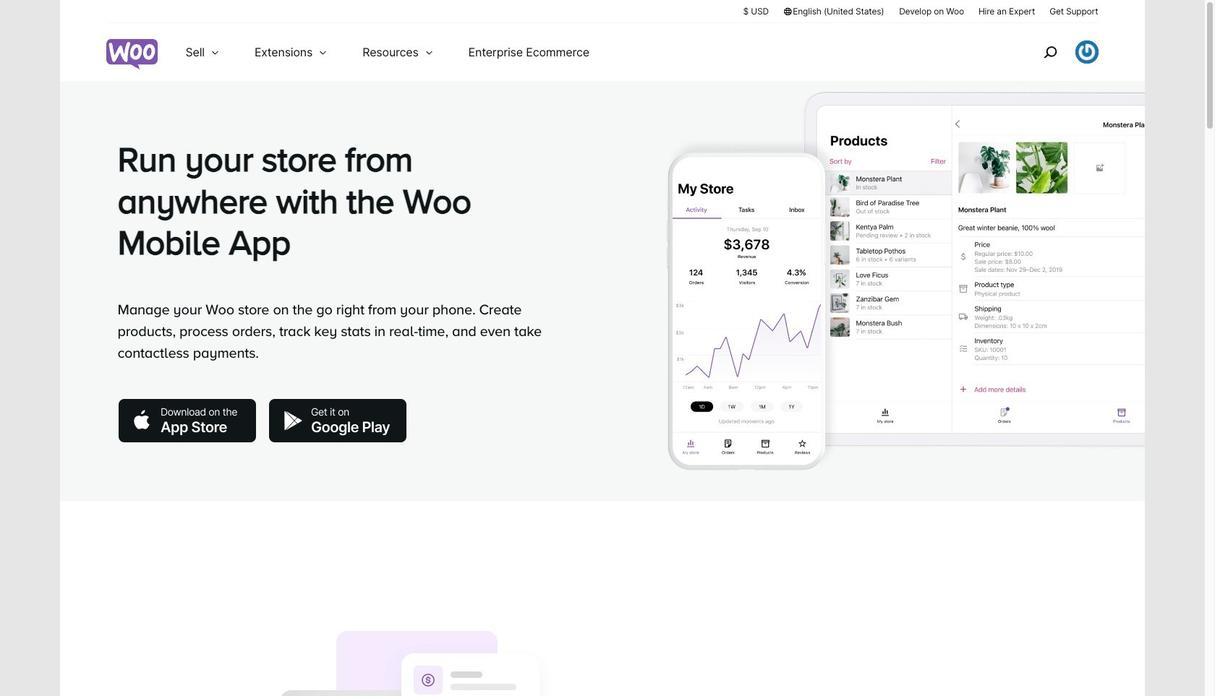 Task type: vqa. For each thing, say whether or not it's contained in the screenshot.
checkbox
no



Task type: locate. For each thing, give the bounding box(es) containing it.
open account menu image
[[1076, 41, 1099, 64]]

search image
[[1039, 41, 1062, 64]]



Task type: describe. For each thing, give the bounding box(es) containing it.
service navigation menu element
[[1013, 29, 1099, 76]]



